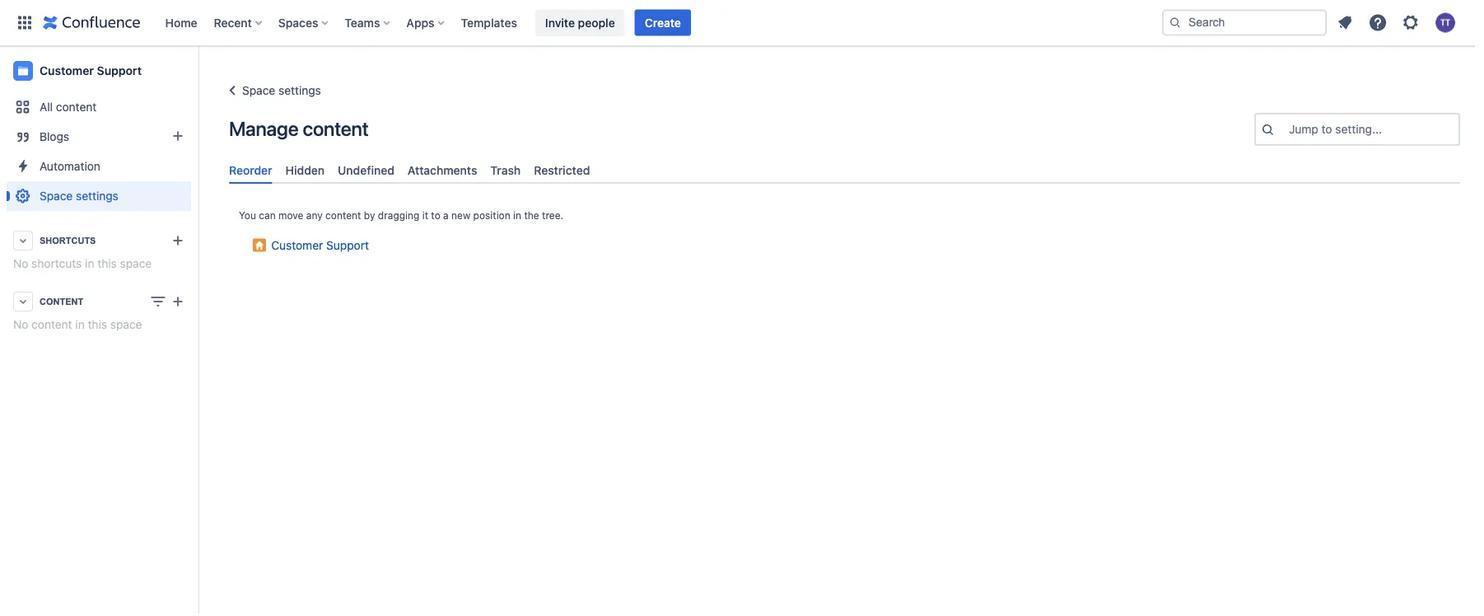 Task type: describe. For each thing, give the bounding box(es) containing it.
can
[[259, 210, 276, 221]]

the
[[524, 210, 539, 221]]

by
[[364, 210, 375, 221]]

spaces
[[278, 16, 318, 29]]

tree.
[[542, 210, 564, 221]]

you can move any content by dragging it to a new position in the tree.
[[239, 210, 564, 221]]

manage content
[[229, 117, 369, 140]]

dragging
[[378, 210, 420, 221]]

appswitcher icon image
[[15, 13, 35, 33]]

banner containing home
[[0, 0, 1476, 46]]

create a page image
[[168, 292, 188, 311]]

1 vertical spatial space
[[40, 189, 73, 203]]

content for no content in this space
[[31, 318, 72, 331]]

trash
[[491, 163, 521, 177]]

templates
[[461, 16, 517, 29]]

shortcuts
[[31, 257, 82, 270]]

no for no content in this space
[[13, 318, 28, 331]]

apps
[[407, 16, 435, 29]]

1 vertical spatial support
[[326, 238, 369, 252]]

hidden link
[[279, 157, 331, 184]]

no shortcuts in this space
[[13, 257, 152, 270]]

1 vertical spatial to
[[431, 210, 441, 221]]

setting...
[[1336, 122, 1383, 136]]

you
[[239, 210, 256, 221]]

position
[[473, 210, 511, 221]]

restricted link
[[528, 157, 597, 184]]

1 horizontal spatial space settings link
[[222, 81, 321, 101]]

hidden
[[286, 163, 325, 177]]

content for all content
[[56, 100, 97, 114]]

search image
[[1169, 16, 1182, 29]]

jump
[[1290, 122, 1319, 136]]

reorder link
[[222, 157, 279, 184]]

in for no shortcuts in this space
[[85, 257, 94, 270]]

no content in this space
[[13, 318, 142, 331]]

1 vertical spatial customer support
[[271, 238, 369, 252]]

Search field
[[1163, 9, 1327, 36]]

1 horizontal spatial customer support link
[[253, 233, 374, 257]]

templates link
[[456, 9, 522, 36]]

automation
[[40, 159, 100, 173]]

help icon image
[[1369, 13, 1388, 33]]

0 vertical spatial space
[[242, 84, 275, 97]]

create
[[645, 16, 681, 29]]

all content
[[40, 100, 97, 114]]

attachments
[[408, 163, 477, 177]]

home link
[[160, 9, 202, 36]]

content button
[[7, 287, 191, 316]]

manage
[[229, 117, 299, 140]]

this for content
[[88, 318, 107, 331]]

spaces button
[[273, 9, 335, 36]]

home
[[165, 16, 197, 29]]

space for no content in this space
[[110, 318, 142, 331]]

trash link
[[484, 157, 528, 184]]

content left the by at the left
[[326, 210, 361, 221]]

new
[[452, 210, 471, 221]]

shortcuts button
[[7, 226, 191, 255]]

any
[[306, 210, 323, 221]]



Task type: vqa. For each thing, say whether or not it's contained in the screenshot.
"Invite"
yes



Task type: locate. For each thing, give the bounding box(es) containing it.
support inside "space" element
[[97, 64, 142, 77]]

settings down automation link
[[76, 189, 119, 203]]

this down shortcuts dropdown button
[[97, 257, 117, 270]]

1 horizontal spatial space
[[242, 84, 275, 97]]

content
[[40, 296, 83, 307]]

0 vertical spatial space settings link
[[222, 81, 321, 101]]

apps button
[[402, 9, 451, 36]]

in down shortcuts dropdown button
[[85, 257, 94, 270]]

content down "content"
[[31, 318, 72, 331]]

in left the
[[513, 210, 522, 221]]

1 vertical spatial settings
[[76, 189, 119, 203]]

it
[[422, 210, 428, 221]]

2 horizontal spatial in
[[513, 210, 522, 221]]

1 no from the top
[[13, 257, 28, 270]]

content right all
[[56, 100, 97, 114]]

support up all content link
[[97, 64, 142, 77]]

change view image
[[148, 292, 168, 311]]

banner
[[0, 0, 1476, 46]]

attachments link
[[401, 157, 484, 184]]

to left a
[[431, 210, 441, 221]]

add shortcut image
[[168, 231, 188, 250]]

blogs
[[40, 130, 69, 143]]

customer up 'all content'
[[40, 64, 94, 77]]

settings inside "space" element
[[76, 189, 119, 203]]

this for shortcuts
[[97, 257, 117, 270]]

space for no shortcuts in this space
[[120, 257, 152, 270]]

1 horizontal spatial customer support
[[271, 238, 369, 252]]

0 vertical spatial support
[[97, 64, 142, 77]]

1 vertical spatial no
[[13, 318, 28, 331]]

0 vertical spatial customer support link
[[7, 54, 191, 87]]

1 vertical spatial customer
[[271, 238, 323, 252]]

create a blog image
[[168, 126, 188, 146]]

1 horizontal spatial settings
[[279, 84, 321, 97]]

recent button
[[209, 9, 268, 36]]

1 horizontal spatial in
[[85, 257, 94, 270]]

content up undefined
[[303, 117, 369, 140]]

Search settings text field
[[1290, 121, 1293, 138]]

your profile and preferences image
[[1436, 13, 1456, 33]]

restricted
[[534, 163, 590, 177]]

collapse sidebar image
[[180, 54, 216, 87]]

content
[[56, 100, 97, 114], [303, 117, 369, 140], [326, 210, 361, 221], [31, 318, 72, 331]]

0 vertical spatial settings
[[279, 84, 321, 97]]

move
[[279, 210, 304, 221]]

global element
[[10, 0, 1159, 46]]

1 horizontal spatial support
[[326, 238, 369, 252]]

customer support link down any
[[253, 233, 374, 257]]

1 vertical spatial space
[[110, 318, 142, 331]]

0 horizontal spatial customer
[[40, 64, 94, 77]]

0 vertical spatial in
[[513, 210, 522, 221]]

all
[[40, 100, 53, 114]]

0 vertical spatial to
[[1322, 122, 1333, 136]]

invite people
[[545, 16, 615, 29]]

recent
[[214, 16, 252, 29]]

1 vertical spatial space settings
[[40, 189, 119, 203]]

space settings down the automation
[[40, 189, 119, 203]]

0 vertical spatial no
[[13, 257, 28, 270]]

2 no from the top
[[13, 318, 28, 331]]

0 horizontal spatial in
[[75, 318, 85, 331]]

customer down move
[[271, 238, 323, 252]]

support down the by at the left
[[326, 238, 369, 252]]

create link
[[635, 9, 691, 36]]

customer support down any
[[271, 238, 369, 252]]

0 vertical spatial customer support
[[40, 64, 142, 77]]

all content link
[[7, 92, 191, 122]]

settings
[[279, 84, 321, 97], [76, 189, 119, 203]]

0 horizontal spatial support
[[97, 64, 142, 77]]

0 vertical spatial customer
[[40, 64, 94, 77]]

shortcuts
[[40, 235, 96, 246]]

blogs link
[[7, 122, 191, 152]]

space
[[120, 257, 152, 270], [110, 318, 142, 331]]

notification icon image
[[1336, 13, 1355, 33]]

1 vertical spatial space settings link
[[7, 181, 191, 211]]

invite people button
[[536, 9, 625, 36]]

0 horizontal spatial customer support link
[[7, 54, 191, 87]]

space element
[[0, 46, 198, 613]]

confluence image
[[43, 13, 140, 33], [43, 13, 140, 33]]

customer support link
[[7, 54, 191, 87], [253, 233, 374, 257]]

1 horizontal spatial customer
[[271, 238, 323, 252]]

space settings
[[242, 84, 321, 97], [40, 189, 119, 203]]

teams button
[[340, 9, 397, 36]]

this
[[97, 257, 117, 270], [88, 318, 107, 331]]

0 horizontal spatial space settings
[[40, 189, 119, 203]]

1 horizontal spatial space settings
[[242, 84, 321, 97]]

customer inside "space" element
[[40, 64, 94, 77]]

0 horizontal spatial to
[[431, 210, 441, 221]]

undefined
[[338, 163, 395, 177]]

in for no content in this space
[[75, 318, 85, 331]]

space settings link
[[222, 81, 321, 101], [7, 181, 191, 211]]

people
[[578, 16, 615, 29]]

1 vertical spatial this
[[88, 318, 107, 331]]

undefined link
[[331, 157, 401, 184]]

customer
[[40, 64, 94, 77], [271, 238, 323, 252]]

space settings link up manage
[[222, 81, 321, 101]]

tab list containing reorder
[[222, 157, 1468, 184]]

in
[[513, 210, 522, 221], [85, 257, 94, 270], [75, 318, 85, 331]]

space down the automation
[[40, 189, 73, 203]]

jump to setting...
[[1290, 122, 1383, 136]]

0 horizontal spatial space
[[40, 189, 73, 203]]

space settings inside "space" element
[[40, 189, 119, 203]]

1 horizontal spatial to
[[1322, 122, 1333, 136]]

1 vertical spatial in
[[85, 257, 94, 270]]

customer support
[[40, 64, 142, 77], [271, 238, 369, 252]]

space
[[242, 84, 275, 97], [40, 189, 73, 203]]

invite
[[545, 16, 575, 29]]

tab list
[[222, 157, 1468, 184]]

0 vertical spatial space settings
[[242, 84, 321, 97]]

space up manage
[[242, 84, 275, 97]]

2 vertical spatial in
[[75, 318, 85, 331]]

settings up manage content
[[279, 84, 321, 97]]

space settings up manage content
[[242, 84, 321, 97]]

customer support link up all content link
[[7, 54, 191, 87]]

customer support up all content link
[[40, 64, 142, 77]]

teams
[[345, 16, 380, 29]]

to right jump
[[1322, 122, 1333, 136]]

space down shortcuts dropdown button
[[120, 257, 152, 270]]

to
[[1322, 122, 1333, 136], [431, 210, 441, 221]]

this down "content" dropdown button
[[88, 318, 107, 331]]

in down "content"
[[75, 318, 85, 331]]

automation link
[[7, 152, 191, 181]]

0 vertical spatial space
[[120, 257, 152, 270]]

1 vertical spatial customer support link
[[253, 233, 374, 257]]

0 horizontal spatial customer support
[[40, 64, 142, 77]]

settings icon image
[[1402, 13, 1421, 33]]

no for no shortcuts in this space
[[13, 257, 28, 270]]

content for manage content
[[303, 117, 369, 140]]

support
[[97, 64, 142, 77], [326, 238, 369, 252]]

space settings link down the automation
[[7, 181, 191, 211]]

0 horizontal spatial space settings link
[[7, 181, 191, 211]]

0 vertical spatial this
[[97, 257, 117, 270]]

0 horizontal spatial settings
[[76, 189, 119, 203]]

space down "content" dropdown button
[[110, 318, 142, 331]]

reorder
[[229, 163, 272, 177]]

no
[[13, 257, 28, 270], [13, 318, 28, 331]]

a
[[443, 210, 449, 221]]

no down "content" dropdown button
[[13, 318, 28, 331]]

customer support inside "space" element
[[40, 64, 142, 77]]

no left shortcuts
[[13, 257, 28, 270]]



